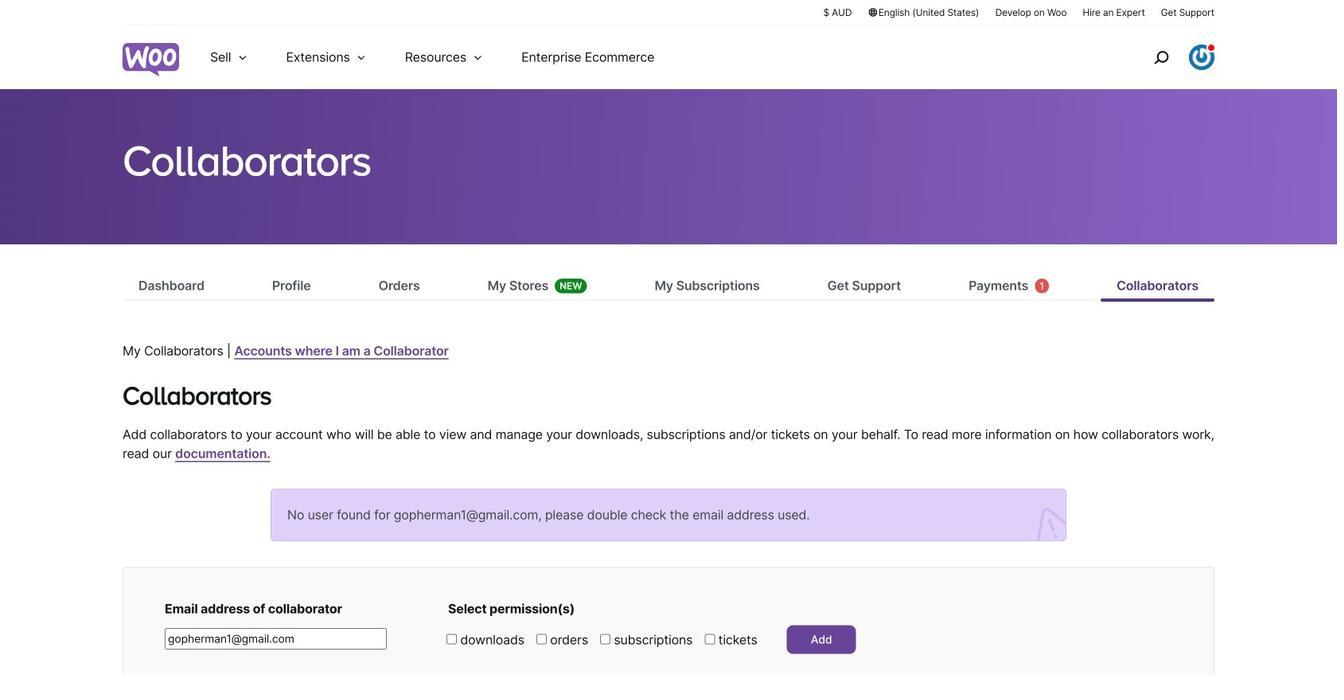 Task type: describe. For each thing, give the bounding box(es) containing it.
service navigation menu element
[[1120, 31, 1215, 83]]



Task type: locate. For each thing, give the bounding box(es) containing it.
open account menu image
[[1190, 45, 1215, 70]]

None checkbox
[[537, 634, 547, 645], [600, 634, 611, 645], [537, 634, 547, 645], [600, 634, 611, 645]]

None checkbox
[[447, 634, 457, 645], [705, 634, 715, 645], [447, 634, 457, 645], [705, 634, 715, 645]]

search image
[[1149, 45, 1174, 70]]



